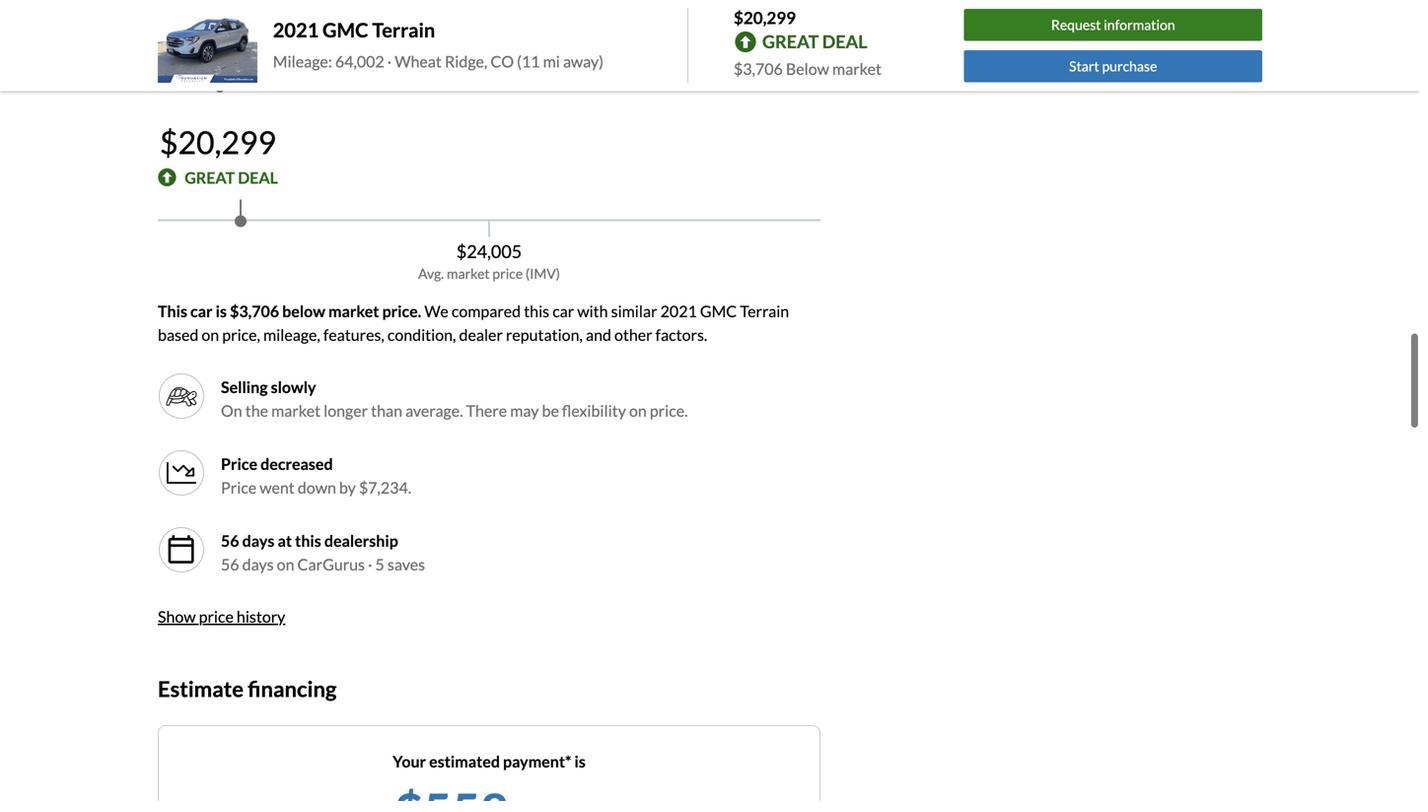 Task type: vqa. For each thing, say whether or not it's contained in the screenshot.
Civic within the The 2024 Honda Civic Hatchback is where quality, fun, safety, utility, and affordability intersect.
no



Task type: describe. For each thing, give the bounding box(es) containing it.
$3,706 below market
[[734, 59, 882, 78]]

flexibility
[[562, 401, 626, 420]]

deal
[[238, 168, 278, 187]]

estimated
[[429, 753, 500, 772]]

compared
[[452, 302, 521, 321]]

ridge,
[[445, 52, 487, 71]]

1 days from the top
[[242, 531, 275, 551]]

we compared this car with similar 2021 gmc terrain based on price, mileage, features, condition, dealer reputation, and other factors.
[[158, 302, 789, 344]]

the
[[245, 401, 268, 420]]

start purchase button
[[964, 50, 1262, 82]]

1 56 from the top
[[221, 531, 239, 551]]

purchase
[[1102, 58, 1157, 74]]

· inside 2021 gmc terrain mileage: 64,002 · wheat ridge, co (11 mi away)
[[387, 52, 392, 71]]

request information
[[1051, 16, 1175, 33]]

1 vertical spatial $3,706
[[230, 302, 279, 321]]

decreased
[[261, 454, 333, 474]]

on inside we compared this car with similar 2021 gmc terrain based on price, mileage, features, condition, dealer reputation, and other factors.
[[202, 325, 219, 344]]

dealership
[[324, 531, 398, 551]]

start
[[1069, 58, 1099, 74]]

and
[[586, 325, 611, 344]]

2 days from the top
[[242, 555, 274, 574]]

payment*
[[503, 753, 571, 772]]

great
[[762, 31, 819, 52]]

0 vertical spatial is
[[216, 302, 227, 321]]

selling slowly on the market longer than average. there may be flexibility on price.
[[221, 377, 688, 420]]

$7,234.
[[359, 478, 411, 497]]

2021 gmc terrain image
[[158, 8, 257, 83]]

2021 inside 2021 gmc terrain mileage: 64,002 · wheat ridge, co (11 mi away)
[[273, 18, 319, 42]]

may
[[510, 401, 539, 420]]

factors.
[[656, 325, 707, 344]]

1 horizontal spatial is
[[574, 753, 586, 772]]

pricing
[[158, 67, 226, 93]]

cargurus
[[297, 555, 365, 574]]

0 horizontal spatial price
[[199, 607, 234, 627]]

estimate
[[158, 676, 244, 702]]

market down deal
[[832, 59, 882, 78]]

show price history
[[158, 607, 285, 627]]

your
[[393, 753, 426, 772]]

this inside we compared this car with similar 2021 gmc terrain based on price, mileage, features, condition, dealer reputation, and other factors.
[[524, 302, 549, 321]]

avg.
[[418, 265, 444, 282]]

market up features,
[[328, 302, 379, 321]]

· inside 56 days at this dealership 56 days on cargurus · 5 saves
[[368, 555, 372, 574]]

below
[[282, 302, 325, 321]]

this
[[158, 302, 187, 321]]

gmc inside 2021 gmc terrain mileage: 64,002 · wheat ridge, co (11 mi away)
[[323, 18, 368, 42]]

2021 gmc terrain mileage: 64,002 · wheat ridge, co (11 mi away)
[[273, 18, 604, 71]]

0 horizontal spatial price.
[[382, 302, 421, 321]]

condition,
[[387, 325, 456, 344]]

estimate financing
[[158, 676, 337, 702]]

deal
[[822, 31, 867, 52]]

great deal
[[762, 31, 867, 52]]

financing
[[248, 676, 337, 702]]

there
[[466, 401, 507, 420]]

56 days at this dealership image
[[158, 526, 205, 574]]

down
[[298, 478, 336, 497]]

$20,299 for great deal
[[160, 123, 276, 161]]

$24,005 avg. market price (imv)
[[418, 240, 560, 282]]

terrain inside 2021 gmc terrain mileage: 64,002 · wheat ridge, co (11 mi away)
[[372, 18, 435, 42]]

56 days at this dealership 56 days on cargurus · 5 saves
[[221, 531, 425, 574]]

request information button
[[964, 9, 1262, 41]]

your estimated payment* is
[[393, 753, 586, 772]]

be
[[542, 401, 559, 420]]

price decreased price went down by $7,234.
[[221, 454, 411, 497]]



Task type: locate. For each thing, give the bounding box(es) containing it.
mileage:
[[273, 52, 332, 71]]

went
[[260, 478, 295, 497]]

on
[[221, 401, 242, 420]]

0 horizontal spatial 2021
[[273, 18, 319, 42]]

· left 5
[[368, 555, 372, 574]]

1 horizontal spatial car
[[552, 302, 574, 321]]

great
[[185, 168, 235, 187]]

is right payment*
[[574, 753, 586, 772]]

this inside 56 days at this dealership 56 days on cargurus · 5 saves
[[295, 531, 321, 551]]

2021
[[273, 18, 319, 42], [660, 302, 697, 321]]

start purchase
[[1069, 58, 1157, 74]]

$3,706 down great
[[734, 59, 783, 78]]

0 vertical spatial gmc
[[323, 18, 368, 42]]

0 horizontal spatial is
[[216, 302, 227, 321]]

0 horizontal spatial on
[[202, 325, 219, 344]]

$20,299 for $3,706
[[734, 7, 796, 28]]

·
[[387, 52, 392, 71], [368, 555, 372, 574]]

0 vertical spatial $20,299
[[734, 7, 796, 28]]

0 vertical spatial terrain
[[372, 18, 435, 42]]

terrain
[[372, 18, 435, 42], [740, 302, 789, 321]]

0 horizontal spatial $20,299
[[160, 123, 276, 161]]

is up 'price,'
[[216, 302, 227, 321]]

1 horizontal spatial gmc
[[700, 302, 737, 321]]

wheat
[[395, 52, 442, 71]]

price down on
[[221, 454, 257, 474]]

0 horizontal spatial terrain
[[372, 18, 435, 42]]

on
[[202, 325, 219, 344], [629, 401, 647, 420], [277, 555, 294, 574]]

based
[[158, 325, 199, 344]]

market down slowly
[[271, 401, 321, 420]]

selling slowly image
[[158, 373, 205, 420]]

2 56 from the top
[[221, 555, 239, 574]]

2 vertical spatial on
[[277, 555, 294, 574]]

market down the $24,005
[[447, 265, 490, 282]]

price. up condition,
[[382, 302, 421, 321]]

similar
[[611, 302, 657, 321]]

1 horizontal spatial this
[[524, 302, 549, 321]]

0 horizontal spatial $3,706
[[230, 302, 279, 321]]

this up reputation,
[[524, 302, 549, 321]]

this
[[524, 302, 549, 321], [295, 531, 321, 551]]

1 vertical spatial 2021
[[660, 302, 697, 321]]

56 days at this dealership image
[[166, 534, 197, 566]]

by
[[339, 478, 356, 497]]

1 vertical spatial price
[[221, 478, 257, 497]]

days
[[242, 531, 275, 551], [242, 555, 274, 574]]

2 car from the left
[[552, 302, 574, 321]]

1 vertical spatial price
[[199, 607, 234, 627]]

1 horizontal spatial terrain
[[740, 302, 789, 321]]

co
[[491, 52, 514, 71]]

5
[[375, 555, 384, 574]]

car left with
[[552, 302, 574, 321]]

away)
[[563, 52, 604, 71]]

1 horizontal spatial $20,299
[[734, 7, 796, 28]]

car
[[190, 302, 213, 321], [552, 302, 574, 321]]

selling
[[221, 377, 268, 397]]

price.
[[382, 302, 421, 321], [650, 401, 688, 420]]

1 vertical spatial 56
[[221, 555, 239, 574]]

64,002
[[335, 52, 384, 71]]

1 horizontal spatial ·
[[387, 52, 392, 71]]

market inside $24,005 avg. market price (imv)
[[447, 265, 490, 282]]

price inside $24,005 avg. market price (imv)
[[492, 265, 523, 282]]

features,
[[323, 325, 384, 344]]

than
[[371, 401, 402, 420]]

longer
[[324, 401, 368, 420]]

(imv)
[[526, 265, 560, 282]]

market inside selling slowly on the market longer than average. there may be flexibility on price.
[[271, 401, 321, 420]]

1 horizontal spatial 2021
[[660, 302, 697, 321]]

$24,005
[[456, 240, 522, 262]]

reputation,
[[506, 325, 583, 344]]

$3,706 up 'price,'
[[230, 302, 279, 321]]

selling slowly image
[[166, 380, 197, 412]]

price. inside selling slowly on the market longer than average. there may be flexibility on price.
[[650, 401, 688, 420]]

0 vertical spatial $3,706
[[734, 59, 783, 78]]

mileage,
[[263, 325, 320, 344]]

market
[[832, 59, 882, 78], [447, 265, 490, 282], [328, 302, 379, 321], [271, 401, 321, 420]]

1 vertical spatial this
[[295, 531, 321, 551]]

0 vertical spatial this
[[524, 302, 549, 321]]

0 horizontal spatial car
[[190, 302, 213, 321]]

we
[[424, 302, 449, 321]]

gmc inside we compared this car with similar 2021 gmc terrain based on price, mileage, features, condition, dealer reputation, and other factors.
[[700, 302, 737, 321]]

is
[[216, 302, 227, 321], [574, 753, 586, 772]]

price down the $24,005
[[492, 265, 523, 282]]

terrain inside we compared this car with similar 2021 gmc terrain based on price, mileage, features, condition, dealer reputation, and other factors.
[[740, 302, 789, 321]]

1 vertical spatial on
[[629, 401, 647, 420]]

gmc
[[323, 18, 368, 42], [700, 302, 737, 321]]

car right this
[[190, 302, 213, 321]]

2021 inside we compared this car with similar 2021 gmc terrain based on price, mileage, features, condition, dealer reputation, and other factors.
[[660, 302, 697, 321]]

0 vertical spatial price
[[221, 454, 257, 474]]

great deal
[[185, 168, 278, 187]]

0 horizontal spatial ·
[[368, 555, 372, 574]]

56 right 56 days at this dealership icon in the left of the page
[[221, 531, 239, 551]]

price,
[[222, 325, 260, 344]]

price
[[492, 265, 523, 282], [199, 607, 234, 627]]

on down at
[[277, 555, 294, 574]]

with
[[577, 302, 608, 321]]

0 horizontal spatial this
[[295, 531, 321, 551]]

price
[[221, 454, 257, 474], [221, 478, 257, 497]]

1 vertical spatial ·
[[368, 555, 372, 574]]

(11
[[517, 52, 540, 71]]

$20,299
[[734, 7, 796, 28], [160, 123, 276, 161]]

on inside selling slowly on the market longer than average. there may be flexibility on price.
[[629, 401, 647, 420]]

on right the 'flexibility'
[[629, 401, 647, 420]]

show price history link
[[158, 607, 285, 627]]

this right at
[[295, 531, 321, 551]]

mi
[[543, 52, 560, 71]]

0 vertical spatial days
[[242, 531, 275, 551]]

on left 'price,'
[[202, 325, 219, 344]]

1 car from the left
[[190, 302, 213, 321]]

request
[[1051, 16, 1101, 33]]

this car is $3,706 below market price.
[[158, 302, 421, 321]]

0 horizontal spatial gmc
[[323, 18, 368, 42]]

price right "show"
[[199, 607, 234, 627]]

information
[[1104, 16, 1175, 33]]

0 vertical spatial price
[[492, 265, 523, 282]]

price decreased image
[[158, 449, 205, 497], [166, 457, 197, 489]]

1 vertical spatial terrain
[[740, 302, 789, 321]]

dealer
[[459, 325, 503, 344]]

great deal image
[[158, 168, 177, 187]]

2 price from the top
[[221, 478, 257, 497]]

56
[[221, 531, 239, 551], [221, 555, 239, 574]]

1 vertical spatial days
[[242, 555, 274, 574]]

1 vertical spatial gmc
[[700, 302, 737, 321]]

price. right the 'flexibility'
[[650, 401, 688, 420]]

days up history
[[242, 555, 274, 574]]

on inside 56 days at this dealership 56 days on cargurus · 5 saves
[[277, 555, 294, 574]]

1 horizontal spatial on
[[277, 555, 294, 574]]

car inside we compared this car with similar 2021 gmc terrain based on price, mileage, features, condition, dealer reputation, and other factors.
[[552, 302, 574, 321]]

0 vertical spatial on
[[202, 325, 219, 344]]

1 price from the top
[[221, 454, 257, 474]]

days left at
[[242, 531, 275, 551]]

2021 up factors.
[[660, 302, 697, 321]]

show
[[158, 607, 196, 627]]

0 vertical spatial price.
[[382, 302, 421, 321]]

1 vertical spatial $20,299
[[160, 123, 276, 161]]

0 vertical spatial ·
[[387, 52, 392, 71]]

1 horizontal spatial price
[[492, 265, 523, 282]]

average.
[[405, 401, 463, 420]]

· left wheat in the top of the page
[[387, 52, 392, 71]]

other
[[614, 325, 652, 344]]

slowly
[[271, 377, 316, 397]]

gmc up factors.
[[700, 302, 737, 321]]

at
[[278, 531, 292, 551]]

1 horizontal spatial price.
[[650, 401, 688, 420]]

0 vertical spatial 56
[[221, 531, 239, 551]]

price left went
[[221, 478, 257, 497]]

56 right 56 days at this dealership image on the left of the page
[[221, 555, 239, 574]]

gmc up 64,002
[[323, 18, 368, 42]]

saves
[[387, 555, 425, 574]]

$3,706
[[734, 59, 783, 78], [230, 302, 279, 321]]

history
[[237, 607, 285, 627]]

2021 up mileage:
[[273, 18, 319, 42]]

1 horizontal spatial $3,706
[[734, 59, 783, 78]]

1 vertical spatial price.
[[650, 401, 688, 420]]

0 vertical spatial 2021
[[273, 18, 319, 42]]

below
[[786, 59, 829, 78]]

1 vertical spatial is
[[574, 753, 586, 772]]

2 horizontal spatial on
[[629, 401, 647, 420]]



